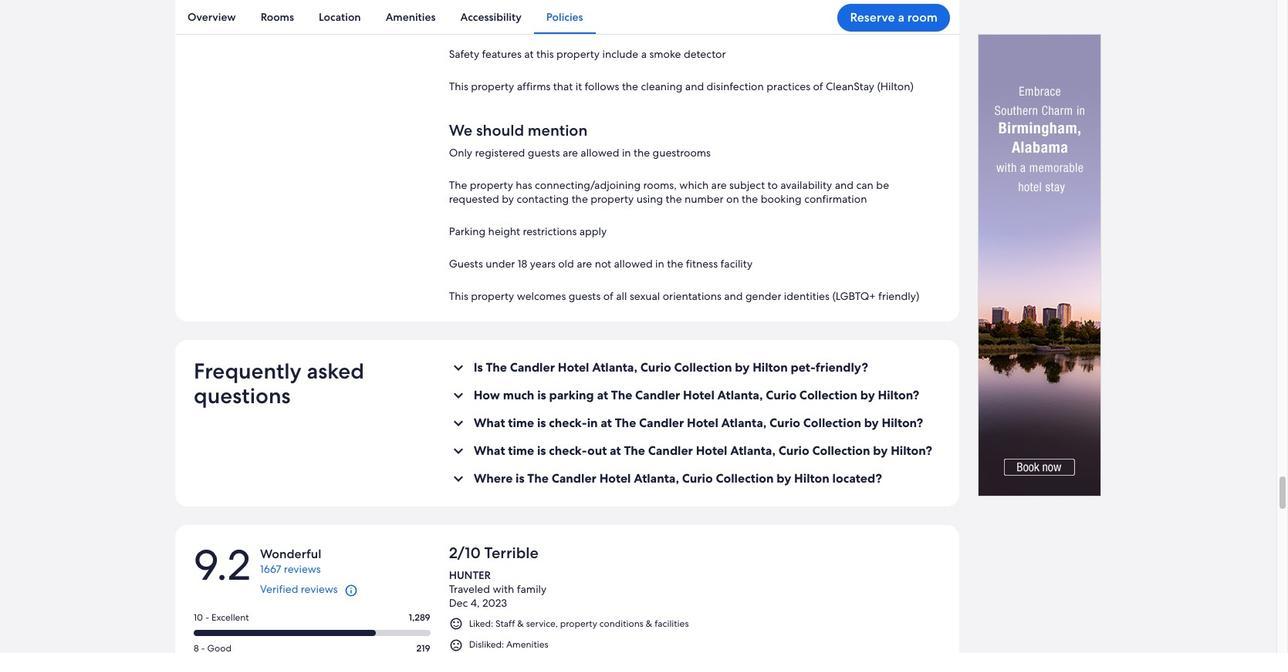 Task type: vqa. For each thing, say whether or not it's contained in the screenshot.
expedia logo
no



Task type: locate. For each thing, give the bounding box(es) containing it.
cashless
[[449, 14, 491, 28]]

reviews down the 1667 reviews button
[[301, 582, 338, 596]]

curio
[[640, 359, 671, 376], [766, 387, 797, 403], [770, 415, 800, 431], [779, 443, 809, 459], [682, 470, 713, 487]]

amenities left cashless
[[386, 10, 436, 24]]

hilton left pet-
[[753, 359, 788, 376]]

1 vertical spatial hilton?
[[882, 415, 923, 431]]

at
[[524, 47, 534, 61], [597, 387, 608, 403], [601, 415, 612, 431], [610, 443, 621, 459]]

1 time from the top
[[508, 415, 534, 431]]

and
[[685, 79, 704, 93], [835, 178, 854, 192], [724, 289, 743, 303]]

a left smoke
[[641, 47, 647, 61]]

include
[[602, 47, 639, 61]]

this for this property affirms that it follows the cleaning and disinfection practices of cleanstay (hilton)
[[449, 79, 468, 93]]

service,
[[526, 618, 558, 630]]

1 horizontal spatial a
[[898, 9, 905, 25]]

in
[[622, 146, 631, 159], [655, 257, 664, 271], [587, 415, 598, 431]]

the up apply in the top of the page
[[572, 192, 588, 206]]

2023
[[482, 596, 507, 610]]

& left facilities
[[646, 618, 652, 630]]

what down how
[[474, 415, 505, 431]]

facilities
[[655, 618, 689, 630]]

small image for disliked: amenities
[[449, 639, 463, 653]]

of
[[813, 79, 823, 93], [603, 289, 614, 303]]

in up sexual
[[655, 257, 664, 271]]

the right where
[[527, 470, 549, 487]]

2 this from the top
[[449, 289, 468, 303]]

candler
[[510, 359, 555, 376], [635, 387, 680, 403], [639, 415, 684, 431], [648, 443, 693, 459], [552, 470, 597, 487]]

1 vertical spatial guests
[[569, 289, 601, 303]]

a
[[898, 9, 905, 25], [641, 47, 647, 61]]

small image down dec
[[449, 618, 463, 631]]

amenities link
[[373, 0, 448, 34]]

this for this property welcomes guests of all sexual orientations and gender identities (lgbtq+ friendly)
[[449, 289, 468, 303]]

only registered guests are allowed in the guestrooms
[[449, 146, 711, 159]]

atlanta,
[[592, 359, 638, 376], [718, 387, 763, 403], [721, 415, 767, 431], [730, 443, 776, 459], [634, 470, 679, 487]]

0 vertical spatial this
[[449, 79, 468, 93]]

welcomes
[[517, 289, 566, 303]]

2 vertical spatial small image
[[449, 639, 463, 653]]

how much is parking at the candler hotel atlanta, curio collection by hilton?
[[474, 387, 920, 403]]

property up it
[[556, 47, 600, 61]]

atlanta, down the what time is check-in at the candler hotel atlanta, curio collection by hilton?
[[730, 443, 776, 459]]

a left the room
[[898, 9, 905, 25]]

and right "cleaning"
[[685, 79, 704, 93]]

0 horizontal spatial and
[[685, 79, 704, 93]]

overview
[[188, 10, 236, 24]]

1 vertical spatial reviews
[[301, 582, 338, 596]]

1 horizontal spatial amenities
[[506, 639, 548, 652]]

wonderful
[[260, 546, 321, 562]]

location
[[319, 10, 361, 24]]

1 horizontal spatial &
[[646, 618, 652, 630]]

1 vertical spatial this
[[449, 289, 468, 303]]

the down only on the top of the page
[[449, 178, 467, 192]]

1 vertical spatial and
[[835, 178, 854, 192]]

2 horizontal spatial and
[[835, 178, 854, 192]]

questions
[[194, 382, 291, 409]]

0 horizontal spatial of
[[603, 289, 614, 303]]

0 vertical spatial amenities
[[386, 10, 436, 24]]

of left all
[[603, 289, 614, 303]]

are right which
[[711, 178, 727, 192]]

safety
[[449, 47, 479, 61]]

1 horizontal spatial and
[[724, 289, 743, 303]]

and left can
[[835, 178, 854, 192]]

1 vertical spatial check-
[[549, 443, 587, 459]]

terrible
[[484, 543, 539, 563]]

amenities inside 'link'
[[386, 10, 436, 24]]

overview link
[[175, 0, 248, 34]]

amenities down service,
[[506, 639, 548, 652]]

0 vertical spatial reviews
[[284, 562, 321, 576]]

features
[[482, 47, 522, 61]]

0 vertical spatial and
[[685, 79, 704, 93]]

0 vertical spatial time
[[508, 415, 534, 431]]

small image inside verified reviews dropdown button
[[341, 582, 361, 599]]

is
[[537, 387, 546, 403], [537, 415, 546, 431], [537, 443, 546, 459], [516, 470, 525, 487]]

0 vertical spatial hilton
[[753, 359, 788, 376]]

with
[[493, 582, 514, 596]]

reviews
[[284, 562, 321, 576], [301, 582, 338, 596]]

reserve a room
[[850, 9, 938, 25]]

2 vertical spatial and
[[724, 289, 743, 303]]

at right "parking"
[[597, 387, 608, 403]]

what
[[474, 415, 505, 431], [474, 443, 505, 459]]

property down features in the top of the page
[[471, 79, 514, 93]]

fitness
[[686, 257, 718, 271]]

1 vertical spatial small image
[[449, 618, 463, 631]]

contacting
[[517, 192, 569, 206]]

are right old
[[577, 257, 592, 271]]

availability
[[781, 178, 832, 192]]

1 vertical spatial time
[[508, 443, 534, 459]]

1 vertical spatial a
[[641, 47, 647, 61]]

0 horizontal spatial a
[[641, 47, 647, 61]]

identities
[[784, 289, 830, 303]]

hotel down out
[[599, 470, 631, 487]]

of right practices at the top of page
[[813, 79, 823, 93]]

1 vertical spatial amenities
[[506, 639, 548, 652]]

0 horizontal spatial &
[[517, 618, 524, 630]]

2 what from the top
[[474, 443, 505, 459]]

atlanta, up "parking"
[[592, 359, 638, 376]]

cleaning
[[641, 79, 683, 93]]

verified
[[260, 582, 298, 596]]

hilton? for what time is check-in at the candler hotel atlanta, curio collection by hilton?
[[882, 415, 923, 431]]

0 vertical spatial a
[[898, 9, 905, 25]]

policies link
[[534, 0, 596, 34]]

staff
[[496, 618, 515, 630]]

verified reviews button
[[260, 576, 361, 606]]

candler up much
[[510, 359, 555, 376]]

time down much
[[508, 415, 534, 431]]

time
[[508, 415, 534, 431], [508, 443, 534, 459]]

hilton left located?
[[794, 470, 830, 487]]

smoke
[[649, 47, 681, 61]]

time up where
[[508, 443, 534, 459]]

the down the is the candler hotel atlanta, curio collection by hilton pet-friendly?
[[615, 415, 636, 431]]

practices
[[767, 79, 811, 93]]

list
[[175, 0, 959, 34]]

are inside the property has connecting/adjoining rooms, which are subject to availability and can be requested by contacting the property using the number on the booking confirmation
[[711, 178, 727, 192]]

this property affirms that it follows the cleaning and disinfection practices of cleanstay (hilton)
[[449, 79, 914, 93]]

allowed right not
[[614, 257, 653, 271]]

rooms
[[261, 10, 294, 24]]

check- for out
[[549, 443, 587, 459]]

at up out
[[601, 415, 612, 431]]

0 vertical spatial check-
[[549, 415, 587, 431]]

what up where
[[474, 443, 505, 459]]

dec
[[449, 596, 468, 610]]

in up connecting/adjoining
[[622, 146, 631, 159]]

2/10 terrible hunter traveled with family dec 4, 2023
[[449, 543, 547, 610]]

pet-
[[791, 359, 816, 376]]

2 horizontal spatial in
[[655, 257, 664, 271]]

1 check- from the top
[[549, 415, 587, 431]]

allowed
[[581, 146, 619, 159], [614, 257, 653, 271]]

hotel
[[558, 359, 589, 376], [683, 387, 715, 403], [687, 415, 718, 431], [696, 443, 727, 459], [599, 470, 631, 487]]

guests down the mention
[[528, 146, 560, 159]]

this down guests
[[449, 289, 468, 303]]

reserve
[[850, 9, 895, 25]]

1 vertical spatial what
[[474, 443, 505, 459]]

time for what time is check-out at the candler hotel atlanta, curio collection by hilton?
[[508, 443, 534, 459]]

in up out
[[587, 415, 598, 431]]

small image down the 1667 reviews button
[[341, 582, 361, 599]]

1 vertical spatial of
[[603, 289, 614, 303]]

hotel down the what time is check-in at the candler hotel atlanta, curio collection by hilton?
[[696, 443, 727, 459]]

1 horizontal spatial hilton
[[794, 470, 830, 487]]

guests down guests under 18 years old are not allowed in the fitness facility
[[569, 289, 601, 303]]

is for in
[[537, 415, 546, 431]]

&
[[517, 618, 524, 630], [646, 618, 652, 630]]

0 horizontal spatial amenities
[[386, 10, 436, 24]]

0 horizontal spatial guests
[[528, 146, 560, 159]]

height
[[488, 224, 520, 238]]

2 vertical spatial hilton?
[[891, 443, 932, 459]]

and inside the property has connecting/adjoining rooms, which are subject to availability and can be requested by contacting the property using the number on the booking confirmation
[[835, 178, 854, 192]]

amenities
[[386, 10, 436, 24], [506, 639, 548, 652]]

is for out
[[537, 443, 546, 459]]

small image
[[341, 582, 361, 599], [449, 618, 463, 631], [449, 639, 463, 653]]

small image left disliked:
[[449, 639, 463, 653]]

& right the staff
[[517, 618, 524, 630]]

candler down out
[[552, 470, 597, 487]]

small image for liked: staff & service, property conditions & facilities
[[449, 618, 463, 631]]

and for gender
[[724, 289, 743, 303]]

this
[[449, 79, 468, 93], [449, 289, 468, 303]]

it
[[576, 79, 582, 93]]

allowed up connecting/adjoining
[[581, 146, 619, 159]]

atlanta, up what time is check-out at the candler hotel atlanta, curio collection by hilton?
[[721, 415, 767, 431]]

reviews inside wonderful 1667 reviews
[[284, 562, 321, 576]]

1667
[[260, 562, 281, 576]]

by
[[502, 192, 514, 206], [735, 359, 750, 376], [860, 387, 875, 403], [864, 415, 879, 431], [873, 443, 888, 459], [777, 470, 791, 487]]

using
[[637, 192, 663, 206]]

1 vertical spatial hilton
[[794, 470, 830, 487]]

reviews up verified reviews at left bottom
[[284, 562, 321, 576]]

and left gender
[[724, 289, 743, 303]]

candler down how much is parking at the candler hotel atlanta, curio collection by hilton?
[[639, 415, 684, 431]]

1 what from the top
[[474, 415, 505, 431]]

collection
[[674, 359, 732, 376], [800, 387, 858, 403], [803, 415, 861, 431], [812, 443, 870, 459], [716, 470, 774, 487]]

0 vertical spatial small image
[[341, 582, 361, 599]]

1 this from the top
[[449, 79, 468, 93]]

2 vertical spatial in
[[587, 415, 598, 431]]

friendly?
[[816, 359, 868, 376]]

0 vertical spatial of
[[813, 79, 823, 93]]

2 time from the top
[[508, 443, 534, 459]]

0 vertical spatial what
[[474, 415, 505, 431]]

liked:
[[469, 618, 493, 630]]

1 horizontal spatial in
[[622, 146, 631, 159]]

this down "safety"
[[449, 79, 468, 93]]

hilton
[[753, 359, 788, 376], [794, 470, 830, 487]]

2 check- from the top
[[549, 443, 587, 459]]

located?
[[833, 470, 882, 487]]



Task type: describe. For each thing, give the bounding box(es) containing it.
not
[[595, 257, 611, 271]]

accessibility
[[460, 10, 522, 24]]

hunter
[[449, 569, 491, 582]]

0 horizontal spatial hilton
[[753, 359, 788, 376]]

0 vertical spatial hilton?
[[878, 387, 920, 403]]

registered
[[475, 146, 525, 159]]

conditions
[[600, 618, 644, 630]]

number
[[685, 192, 724, 206]]

booking
[[761, 192, 802, 206]]

rooms link
[[248, 0, 306, 34]]

safety features at this property include a smoke detector
[[449, 47, 726, 61]]

9.2
[[194, 537, 251, 593]]

cleanstay
[[826, 79, 875, 93]]

has
[[516, 178, 532, 192]]

check- for in
[[549, 415, 587, 431]]

property right service,
[[560, 618, 597, 630]]

1 & from the left
[[517, 618, 524, 630]]

1,289
[[409, 612, 430, 624]]

wonderful 1667 reviews
[[260, 546, 321, 576]]

(hilton)
[[877, 79, 914, 93]]

hotel up "parking"
[[558, 359, 589, 376]]

all
[[616, 289, 627, 303]]

at left "this"
[[524, 47, 534, 61]]

-
[[205, 612, 209, 624]]

this
[[536, 47, 554, 61]]

1 horizontal spatial guests
[[569, 289, 601, 303]]

(lgbtq+
[[832, 289, 876, 303]]

frequently
[[194, 357, 302, 385]]

available
[[573, 14, 616, 28]]

we should mention
[[449, 120, 588, 140]]

only
[[449, 146, 472, 159]]

subject
[[729, 178, 765, 192]]

is
[[474, 359, 483, 376]]

mention
[[528, 120, 588, 140]]

rooms,
[[643, 178, 677, 192]]

18
[[518, 257, 527, 271]]

to
[[768, 178, 778, 192]]

is for at
[[537, 387, 546, 403]]

disliked:
[[469, 639, 504, 652]]

a inside button
[[898, 9, 905, 25]]

the left fitness
[[667, 257, 683, 271]]

2 & from the left
[[646, 618, 652, 630]]

traveled
[[449, 582, 490, 596]]

what time is check-out at the candler hotel atlanta, curio collection by hilton?
[[474, 443, 932, 459]]

hilton? for what time is check-out at the candler hotel atlanta, curio collection by hilton?
[[891, 443, 932, 459]]

4,
[[471, 596, 480, 610]]

10
[[194, 612, 203, 624]]

cashless transactions are available
[[449, 14, 616, 28]]

detector
[[684, 47, 726, 61]]

property left has
[[470, 178, 513, 192]]

what for what time is check-out at the candler hotel atlanta, curio collection by hilton?
[[474, 443, 505, 459]]

by inside the property has connecting/adjoining rooms, which are subject to availability and can be requested by contacting the property using the number on the booking confirmation
[[502, 192, 514, 206]]

parking
[[449, 224, 486, 238]]

1 vertical spatial in
[[655, 257, 664, 271]]

disinfection
[[707, 79, 764, 93]]

are down the mention
[[563, 146, 578, 159]]

facility
[[721, 257, 753, 271]]

2/10
[[449, 543, 481, 563]]

frequently asked questions
[[194, 357, 364, 409]]

which
[[679, 178, 709, 192]]

guests under 18 years old are not allowed in the fitness facility
[[449, 257, 753, 271]]

should
[[476, 120, 524, 140]]

the up rooms,
[[634, 146, 650, 159]]

at right out
[[610, 443, 621, 459]]

candler down the is the candler hotel atlanta, curio collection by hilton pet-friendly?
[[635, 387, 680, 403]]

0 vertical spatial allowed
[[581, 146, 619, 159]]

1667 reviews button
[[260, 562, 361, 576]]

the right follows in the top left of the page
[[622, 79, 638, 93]]

connecting/adjoining
[[535, 178, 641, 192]]

on
[[726, 192, 739, 206]]

what time is check-in at the candler hotel atlanta, curio collection by hilton?
[[474, 415, 923, 431]]

parking
[[549, 387, 594, 403]]

property left using
[[591, 192, 634, 206]]

reserve a room button
[[838, 3, 950, 31]]

time for what time is check-in at the candler hotel atlanta, curio collection by hilton?
[[508, 415, 534, 431]]

requested
[[449, 192, 499, 206]]

gender
[[746, 289, 781, 303]]

reviews inside dropdown button
[[301, 582, 338, 596]]

0 horizontal spatial in
[[587, 415, 598, 431]]

policies
[[546, 10, 583, 24]]

atlanta, up the what time is check-in at the candler hotel atlanta, curio collection by hilton?
[[718, 387, 763, 403]]

0 vertical spatial guests
[[528, 146, 560, 159]]

the right 'is'
[[486, 359, 507, 376]]

candler up where is the candler hotel atlanta, curio collection by hilton located?
[[648, 443, 693, 459]]

disliked: amenities
[[469, 639, 548, 652]]

out
[[587, 443, 607, 459]]

orientations
[[663, 289, 722, 303]]

hotel up what time is check-out at the candler hotel atlanta, curio collection by hilton?
[[687, 415, 718, 431]]

we
[[449, 120, 473, 140]]

affirms
[[517, 79, 551, 93]]

the inside the property has connecting/adjoining rooms, which are subject to availability and can be requested by contacting the property using the number on the booking confirmation
[[449, 178, 467, 192]]

hotel up the what time is check-in at the candler hotel atlanta, curio collection by hilton?
[[683, 387, 715, 403]]

the right out
[[624, 443, 645, 459]]

what for what time is check-in at the candler hotel atlanta, curio collection by hilton?
[[474, 415, 505, 431]]

is the candler hotel atlanta, curio collection by hilton pet-friendly?
[[474, 359, 868, 376]]

how
[[474, 387, 500, 403]]

verified reviews
[[260, 582, 338, 596]]

be
[[876, 178, 889, 192]]

the right "parking"
[[611, 387, 632, 403]]

family
[[517, 582, 547, 596]]

guests
[[449, 257, 483, 271]]

10 - excellent
[[194, 612, 249, 624]]

property down under at left
[[471, 289, 514, 303]]

years
[[530, 257, 556, 271]]

1 vertical spatial allowed
[[614, 257, 653, 271]]

and for disinfection
[[685, 79, 704, 93]]

parking height restrictions apply
[[449, 224, 607, 238]]

the right using
[[666, 192, 682, 206]]

the right on
[[742, 192, 758, 206]]

excellent
[[212, 612, 249, 624]]

old
[[558, 257, 574, 271]]

sexual
[[630, 289, 660, 303]]

asked
[[307, 357, 364, 385]]

where
[[474, 470, 513, 487]]

that
[[553, 79, 573, 93]]

can
[[856, 178, 874, 192]]

0 vertical spatial in
[[622, 146, 631, 159]]

liked: staff & service, property conditions & facilities
[[469, 618, 689, 630]]

list containing overview
[[175, 0, 959, 34]]

the property has connecting/adjoining rooms, which are subject to availability and can be requested by contacting the property using the number on the booking confirmation
[[449, 178, 889, 206]]

are left "available"
[[555, 14, 570, 28]]

1 horizontal spatial of
[[813, 79, 823, 93]]

atlanta, down what time is check-out at the candler hotel atlanta, curio collection by hilton?
[[634, 470, 679, 487]]

under
[[486, 257, 515, 271]]

restrictions
[[523, 224, 577, 238]]



